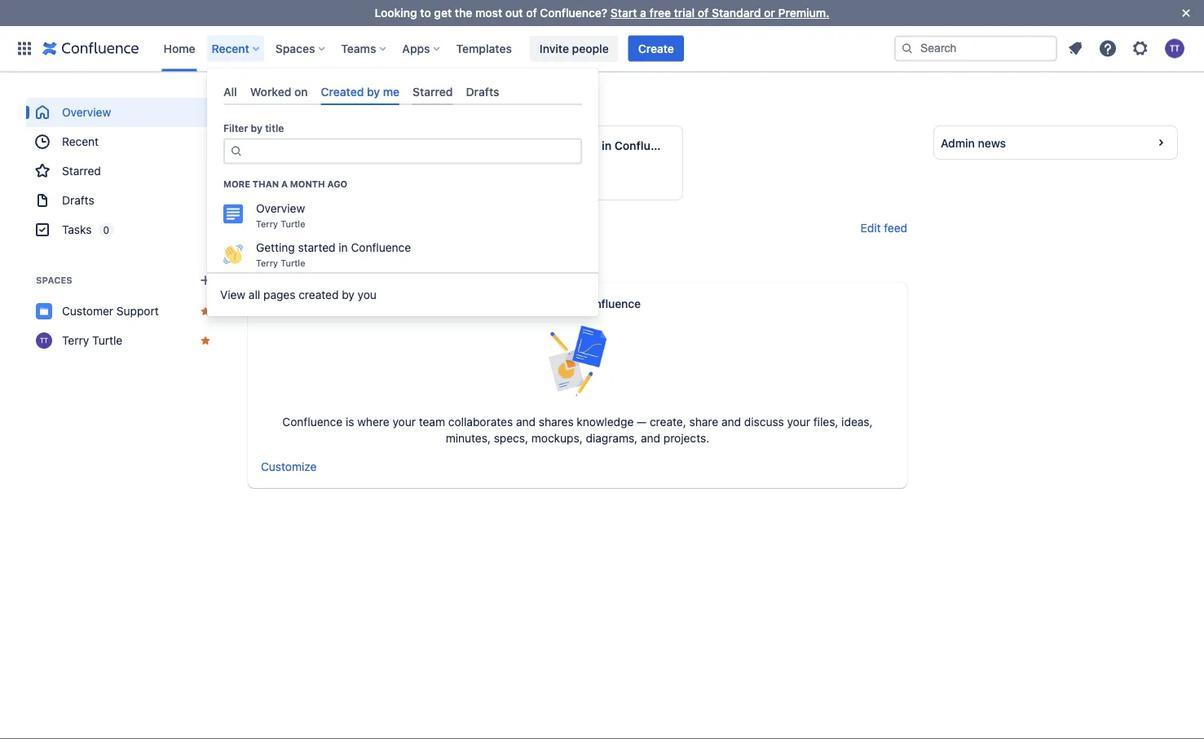 Task type: locate. For each thing, give the bounding box(es) containing it.
a
[[640, 6, 647, 20], [281, 179, 288, 189]]

1 vertical spatial started
[[298, 241, 336, 255]]

spaces inside popup button
[[276, 42, 315, 55]]

0 horizontal spatial started
[[298, 241, 336, 255]]

pick up where you left off
[[248, 100, 398, 111]]

0 horizontal spatial getting
[[256, 241, 295, 255]]

your
[[393, 416, 416, 429], [787, 416, 811, 429]]

view all pages created by you
[[220, 288, 377, 302]]

and
[[516, 416, 536, 429], [722, 416, 741, 429], [641, 432, 661, 445]]

0 horizontal spatial to
[[420, 6, 431, 20]]

of right out
[[526, 6, 537, 20]]

in for getting started in confluence
[[339, 241, 348, 255]]

you down created
[[329, 100, 350, 111]]

customer support
[[291, 139, 392, 153], [291, 153, 370, 164], [62, 305, 159, 318]]

starred down recent link
[[62, 164, 101, 178]]

you down popular 'button' at the top of the page
[[358, 288, 377, 302]]

0 horizontal spatial customer support link
[[26, 297, 222, 326]]

of
[[526, 6, 537, 20], [698, 6, 709, 20]]

support left unstar this space icon
[[116, 305, 159, 318]]

1 horizontal spatial recent
[[212, 42, 249, 55]]

0 horizontal spatial and
[[516, 416, 536, 429]]

getting inside getting started in confluence terry turtle
[[515, 139, 556, 153]]

1 vertical spatial in
[[339, 241, 348, 255]]

started
[[559, 139, 599, 153], [298, 241, 336, 255]]

invite people
[[540, 42, 609, 55]]

settings icon image
[[1131, 39, 1151, 58]]

starred link
[[26, 157, 222, 186]]

turtle
[[540, 153, 565, 164], [281, 219, 305, 230], [281, 258, 305, 269], [92, 334, 123, 347]]

terry inside getting started in confluence terry turtle
[[515, 153, 538, 164]]

0 horizontal spatial recent
[[62, 135, 99, 148]]

getting started in confluence terry turtle
[[515, 139, 677, 164]]

in inside getting started in confluence terry turtle
[[602, 139, 612, 153]]

group
[[26, 98, 222, 245]]

0 horizontal spatial by
[[251, 123, 263, 134]]

terry turtle for getting started in confluence
[[256, 258, 305, 269]]

create a space image
[[196, 271, 215, 290]]

global element
[[10, 26, 891, 71]]

than
[[253, 179, 279, 189]]

specs,
[[494, 432, 529, 445]]

off
[[379, 100, 398, 111]]

terry turtle link
[[515, 153, 565, 164], [26, 326, 222, 356]]

edit feed button
[[861, 220, 908, 237]]

get
[[434, 6, 452, 20]]

0 vertical spatial starred
[[413, 85, 453, 98]]

0 vertical spatial you
[[329, 100, 350, 111]]

share
[[690, 416, 719, 429]]

discover
[[248, 223, 299, 234]]

2 vertical spatial terry turtle
[[62, 334, 123, 347]]

recent up all
[[212, 42, 249, 55]]

your profile and preferences image
[[1165, 39, 1185, 58]]

1 vertical spatial overview
[[256, 202, 305, 215]]

0 vertical spatial drafts
[[466, 85, 500, 98]]

spaces down tasks
[[36, 275, 72, 286]]

more than a month ago
[[223, 179, 348, 189]]

overview inside group
[[62, 106, 111, 119]]

0 horizontal spatial of
[[526, 6, 537, 20]]

start
[[611, 6, 637, 20]]

shares
[[539, 416, 574, 429]]

apps
[[402, 42, 430, 55]]

0 horizontal spatial where
[[290, 100, 326, 111]]

by
[[367, 85, 380, 98], [251, 123, 263, 134], [342, 288, 355, 302]]

:wave: image
[[223, 245, 243, 264], [223, 245, 243, 264]]

1 vertical spatial drafts
[[62, 194, 94, 207]]

0 horizontal spatial overview
[[62, 106, 111, 119]]

1 vertical spatial to
[[567, 297, 577, 310]]

1 vertical spatial where
[[357, 416, 390, 429]]

or
[[764, 6, 776, 20]]

confluence is where your team collaborates and shares knowledge — create, share and discuss your files, ideas, minutes, specs, mockups, diagrams, and projects.
[[283, 416, 873, 445]]

1 horizontal spatial your
[[787, 416, 811, 429]]

getting
[[515, 139, 556, 153], [256, 241, 295, 255]]

0 vertical spatial to
[[420, 6, 431, 20]]

drafts link
[[26, 186, 222, 215]]

0 vertical spatial customer support link
[[291, 153, 370, 164]]

0 horizontal spatial a
[[281, 179, 288, 189]]

group containing overview
[[26, 98, 222, 245]]

1 horizontal spatial and
[[641, 432, 661, 445]]

1 vertical spatial starred
[[62, 164, 101, 178]]

0 horizontal spatial starred
[[62, 164, 101, 178]]

starred
[[413, 85, 453, 98], [62, 164, 101, 178]]

0 horizontal spatial drafts
[[62, 194, 94, 207]]

2 horizontal spatial by
[[367, 85, 380, 98]]

recent down overview link at the top of the page
[[62, 135, 99, 148]]

trial
[[674, 6, 695, 20]]

1 vertical spatial terry turtle link
[[26, 326, 222, 356]]

invite
[[540, 42, 569, 55]]

by up left
[[367, 85, 380, 98]]

tab list
[[217, 78, 589, 105]]

in for getting started in confluence terry turtle
[[602, 139, 612, 153]]

confluence inside more than a month ago element
[[351, 241, 411, 255]]

your left team
[[393, 416, 416, 429]]

out
[[506, 6, 523, 20]]

spaces button
[[271, 35, 331, 62]]

of right trial
[[698, 6, 709, 20]]

1 horizontal spatial you
[[358, 288, 377, 302]]

where for you
[[290, 100, 326, 111]]

0 vertical spatial by
[[367, 85, 380, 98]]

more
[[223, 179, 250, 189]]

a left 25
[[281, 179, 288, 189]]

visited 25 minutes ago
[[262, 176, 360, 186]]

1 horizontal spatial to
[[567, 297, 577, 310]]

0 horizontal spatial in
[[339, 241, 348, 255]]

month
[[290, 179, 325, 189]]

happening
[[343, 223, 402, 234]]

admin
[[941, 136, 975, 149]]

started inside more than a month ago element
[[298, 241, 336, 255]]

starred right me
[[413, 85, 453, 98]]

unstar this space image
[[199, 334, 212, 347]]

1 horizontal spatial overview
[[256, 202, 305, 215]]

support up minutes
[[335, 153, 370, 164]]

1 horizontal spatial drafts
[[466, 85, 500, 98]]

1 vertical spatial terry turtle
[[256, 258, 305, 269]]

0 vertical spatial where
[[290, 100, 326, 111]]

where right is
[[357, 416, 390, 429]]

overview
[[62, 106, 111, 119], [256, 202, 305, 215]]

1 horizontal spatial started
[[559, 139, 599, 153]]

1 horizontal spatial a
[[640, 6, 647, 20]]

edit
[[861, 221, 881, 235]]

1 of from the left
[[526, 6, 537, 20]]

and up specs,
[[516, 416, 536, 429]]

1 vertical spatial you
[[358, 288, 377, 302]]

drafts down templates link
[[466, 85, 500, 98]]

1 vertical spatial getting
[[256, 241, 295, 255]]

1 horizontal spatial customer support link
[[291, 153, 370, 164]]

search image
[[901, 42, 914, 55]]

admin news button
[[935, 126, 1178, 159]]

1 horizontal spatial by
[[342, 288, 355, 302]]

getting started in confluence
[[256, 241, 411, 255]]

your left files,
[[787, 416, 811, 429]]

minutes
[[307, 176, 341, 186]]

0 vertical spatial spaces
[[276, 42, 315, 55]]

me
[[383, 85, 400, 98]]

1 horizontal spatial where
[[357, 416, 390, 429]]

0 vertical spatial in
[[602, 139, 612, 153]]

and right share
[[722, 416, 741, 429]]

to left get
[[420, 6, 431, 20]]

drafts
[[466, 85, 500, 98], [62, 194, 94, 207]]

0 vertical spatial terry turtle link
[[515, 153, 565, 164]]

2 vertical spatial by
[[342, 288, 355, 302]]

0 horizontal spatial your
[[393, 416, 416, 429]]

confluence inside confluence is where your team collaborates and shares knowledge — create, share and discuss your files, ideas, minutes, specs, mockups, diagrams, and projects.
[[283, 416, 343, 429]]

overview up recent link
[[62, 106, 111, 119]]

where inside confluence is where your team collaborates and shares knowledge — create, share and discuss your files, ideas, minutes, specs, mockups, diagrams, and projects.
[[357, 416, 390, 429]]

0 vertical spatial overview
[[62, 106, 111, 119]]

spaces up the on
[[276, 42, 315, 55]]

a left free
[[640, 6, 647, 20]]

in inside more than a month ago element
[[339, 241, 348, 255]]

1 vertical spatial by
[[251, 123, 263, 134]]

notification icon image
[[1066, 39, 1086, 58]]

diagrams,
[[586, 432, 638, 445]]

appswitcher icon image
[[15, 39, 34, 58]]

support
[[348, 139, 392, 153], [335, 153, 370, 164], [116, 305, 159, 318]]

you
[[329, 100, 350, 111], [358, 288, 377, 302]]

2 your from the left
[[787, 416, 811, 429]]

ago right minutes
[[344, 176, 360, 186]]

0 vertical spatial started
[[559, 139, 599, 153]]

create,
[[650, 416, 687, 429]]

getting for getting started in confluence terry turtle
[[515, 139, 556, 153]]

the
[[455, 6, 473, 20]]

1 vertical spatial customer support link
[[26, 297, 222, 326]]

terry
[[515, 153, 538, 164], [256, 219, 278, 230], [256, 258, 278, 269], [62, 334, 89, 347]]

1 horizontal spatial spaces
[[276, 42, 315, 55]]

0 vertical spatial terry turtle
[[256, 219, 305, 230]]

1 horizontal spatial getting
[[515, 139, 556, 153]]

to for looking
[[420, 6, 431, 20]]

help icon image
[[1099, 39, 1118, 58]]

and down —
[[641, 432, 661, 445]]

0 horizontal spatial terry turtle link
[[26, 326, 222, 356]]

by right created
[[342, 288, 355, 302]]

confluence image
[[42, 39, 139, 58], [42, 39, 139, 58]]

view
[[220, 288, 246, 302]]

0 horizontal spatial you
[[329, 100, 350, 111]]

where down the on
[[290, 100, 326, 111]]

1 vertical spatial spaces
[[36, 275, 72, 286]]

home
[[164, 42, 195, 55]]

overview up discover
[[256, 202, 305, 215]]

customer
[[291, 139, 345, 153], [291, 153, 333, 164], [62, 305, 113, 318]]

by inside 'link'
[[342, 288, 355, 302]]

following button
[[248, 243, 332, 269]]

in
[[602, 139, 612, 153], [339, 241, 348, 255]]

worked
[[250, 85, 292, 98]]

drafts up tasks
[[62, 194, 94, 207]]

banner
[[0, 26, 1205, 72]]

recent button
[[207, 35, 266, 62]]

by left title
[[251, 123, 263, 134]]

all
[[249, 288, 260, 302]]

by inside tab list
[[367, 85, 380, 98]]

started inside getting started in confluence terry turtle
[[559, 139, 599, 153]]

getting inside more than a month ago element
[[256, 241, 295, 255]]

2 of from the left
[[698, 6, 709, 20]]

1 horizontal spatial in
[[602, 139, 612, 153]]

0 vertical spatial getting
[[515, 139, 556, 153]]

to right 'welcome'
[[567, 297, 577, 310]]

where
[[290, 100, 326, 111], [357, 416, 390, 429]]

0 vertical spatial recent
[[212, 42, 249, 55]]

1 horizontal spatial of
[[698, 6, 709, 20]]

1 vertical spatial recent
[[62, 135, 99, 148]]

to
[[420, 6, 431, 20], [567, 297, 577, 310]]



Task type: describe. For each thing, give the bounding box(es) containing it.
welcome to confluence
[[515, 297, 641, 310]]

minutes,
[[446, 432, 491, 445]]

files,
[[814, 416, 839, 429]]

ago right month
[[327, 179, 348, 189]]

unstar this space image
[[199, 305, 212, 318]]

close image
[[1177, 3, 1196, 23]]

started for getting started in confluence terry turtle
[[559, 139, 599, 153]]

getting for getting started in confluence
[[256, 241, 295, 255]]

projects.
[[664, 432, 710, 445]]

apps button
[[398, 35, 447, 62]]

customize link
[[261, 460, 317, 474]]

support down left
[[348, 139, 392, 153]]

0 vertical spatial a
[[640, 6, 647, 20]]

recent inside dropdown button
[[212, 42, 249, 55]]

most
[[476, 6, 503, 20]]

ideas,
[[842, 416, 873, 429]]

by for filter
[[251, 123, 263, 134]]

to for welcome
[[567, 297, 577, 310]]

1 horizontal spatial terry turtle link
[[515, 153, 565, 164]]

confluence inside getting started in confluence terry turtle
[[615, 139, 677, 153]]

Filter by title text field
[[248, 140, 571, 163]]

—
[[637, 416, 647, 429]]

following
[[275, 249, 325, 263]]

knowledge
[[577, 416, 634, 429]]

create link
[[629, 35, 684, 62]]

0
[[103, 224, 109, 236]]

you inside 'link'
[[358, 288, 377, 302]]

2 horizontal spatial and
[[722, 416, 741, 429]]

popular
[[365, 249, 406, 263]]

25
[[294, 176, 305, 186]]

recent inside recent link
[[62, 135, 99, 148]]

view all pages created by you link
[[207, 279, 599, 312]]

more than a month ago element
[[207, 198, 599, 273]]

left
[[353, 100, 377, 111]]

popular button
[[338, 243, 413, 269]]

mockups,
[[532, 432, 583, 445]]

discuss
[[745, 416, 784, 429]]

start a free trial of standard or premium. link
[[611, 6, 830, 20]]

pick
[[248, 100, 271, 111]]

worked on
[[250, 85, 308, 98]]

tasks
[[62, 223, 92, 237]]

news
[[978, 136, 1006, 149]]

teams
[[341, 42, 376, 55]]

looking to get the most out of confluence? start a free trial of standard or premium.
[[375, 6, 830, 20]]

invite people button
[[530, 35, 619, 62]]

templates link
[[451, 35, 517, 62]]

filter by title
[[223, 123, 284, 134]]

pages
[[263, 288, 296, 302]]

recent link
[[26, 127, 222, 157]]

edit feed
[[861, 221, 908, 235]]

home link
[[159, 35, 200, 62]]

banner containing home
[[0, 26, 1205, 72]]

premium.
[[779, 6, 830, 20]]

is
[[346, 416, 354, 429]]

confluence?
[[540, 6, 608, 20]]

discover what's happening
[[248, 223, 402, 234]]

people
[[572, 42, 609, 55]]

created
[[321, 85, 364, 98]]

started for getting started in confluence
[[298, 241, 336, 255]]

created
[[299, 288, 339, 302]]

all
[[223, 85, 237, 98]]

overview link
[[26, 98, 222, 127]]

filter
[[223, 123, 248, 134]]

turtle inside getting started in confluence terry turtle
[[540, 153, 565, 164]]

what's
[[301, 223, 341, 234]]

teams button
[[336, 35, 393, 62]]

where for your
[[357, 416, 390, 429]]

title
[[265, 123, 284, 134]]

visited
[[262, 176, 291, 186]]

Search field
[[895, 35, 1058, 62]]

team
[[419, 416, 445, 429]]

admin news
[[941, 136, 1006, 149]]

collaborates
[[448, 416, 513, 429]]

overview inside more than a month ago element
[[256, 202, 305, 215]]

up
[[274, 100, 288, 111]]

0 horizontal spatial spaces
[[36, 275, 72, 286]]

1 horizontal spatial starred
[[413, 85, 453, 98]]

1 vertical spatial a
[[281, 179, 288, 189]]

welcome
[[515, 297, 564, 310]]

by for created
[[367, 85, 380, 98]]

standard
[[712, 6, 761, 20]]

tab list containing all
[[217, 78, 589, 105]]

terry turtle for overview
[[256, 219, 305, 230]]

create
[[638, 42, 674, 55]]

customize
[[261, 460, 317, 474]]

looking
[[375, 6, 417, 20]]

1 your from the left
[[393, 416, 416, 429]]

free
[[650, 6, 671, 20]]

feed
[[884, 221, 908, 235]]

templates
[[456, 42, 512, 55]]

on
[[295, 85, 308, 98]]



Task type: vqa. For each thing, say whether or not it's contained in the screenshot.
bottommost "Starred"
yes



